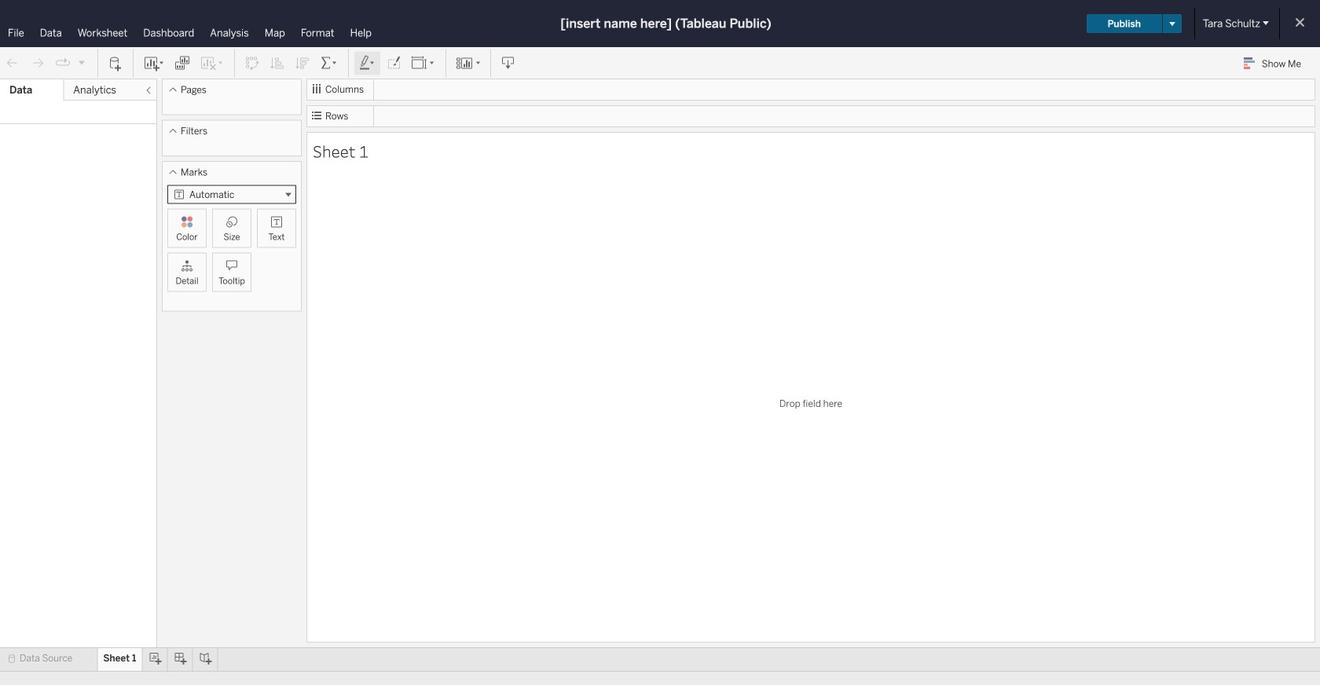 Task type: describe. For each thing, give the bounding box(es) containing it.
collapse image
[[144, 86, 153, 95]]

replay animation image
[[55, 55, 71, 71]]

sort descending image
[[295, 55, 310, 71]]

totals image
[[320, 55, 339, 71]]

undo image
[[5, 55, 20, 71]]

duplicate image
[[174, 55, 190, 71]]

format workbook image
[[386, 55, 402, 71]]

download image
[[501, 55, 516, 71]]

highlight image
[[358, 55, 376, 71]]

clear sheet image
[[200, 55, 225, 71]]

new worksheet image
[[143, 55, 165, 71]]

sort ascending image
[[270, 55, 285, 71]]

redo image
[[30, 55, 46, 71]]

fit image
[[411, 55, 436, 71]]



Task type: vqa. For each thing, say whether or not it's contained in the screenshot.
rightmost LOLLIPOP
no



Task type: locate. For each thing, give the bounding box(es) containing it.
show/hide cards image
[[456, 55, 481, 71]]

swap rows and columns image
[[244, 55, 260, 71]]

replay animation image
[[77, 58, 86, 67]]

new data source image
[[108, 55, 123, 71]]



